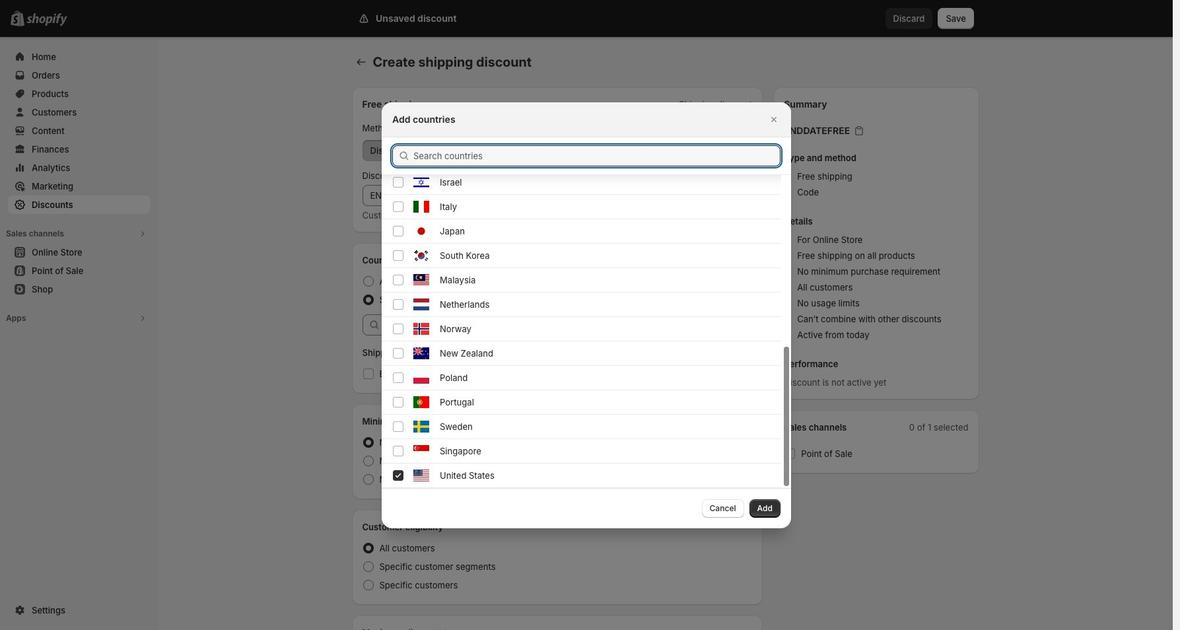 Task type: describe. For each thing, give the bounding box(es) containing it.
shopify image
[[26, 13, 67, 26]]

Search countries text field
[[414, 145, 781, 166]]



Task type: vqa. For each thing, say whether or not it's contained in the screenshot.
dialog
yes



Task type: locate. For each thing, give the bounding box(es) containing it.
dialog
[[0, 0, 1173, 528]]



